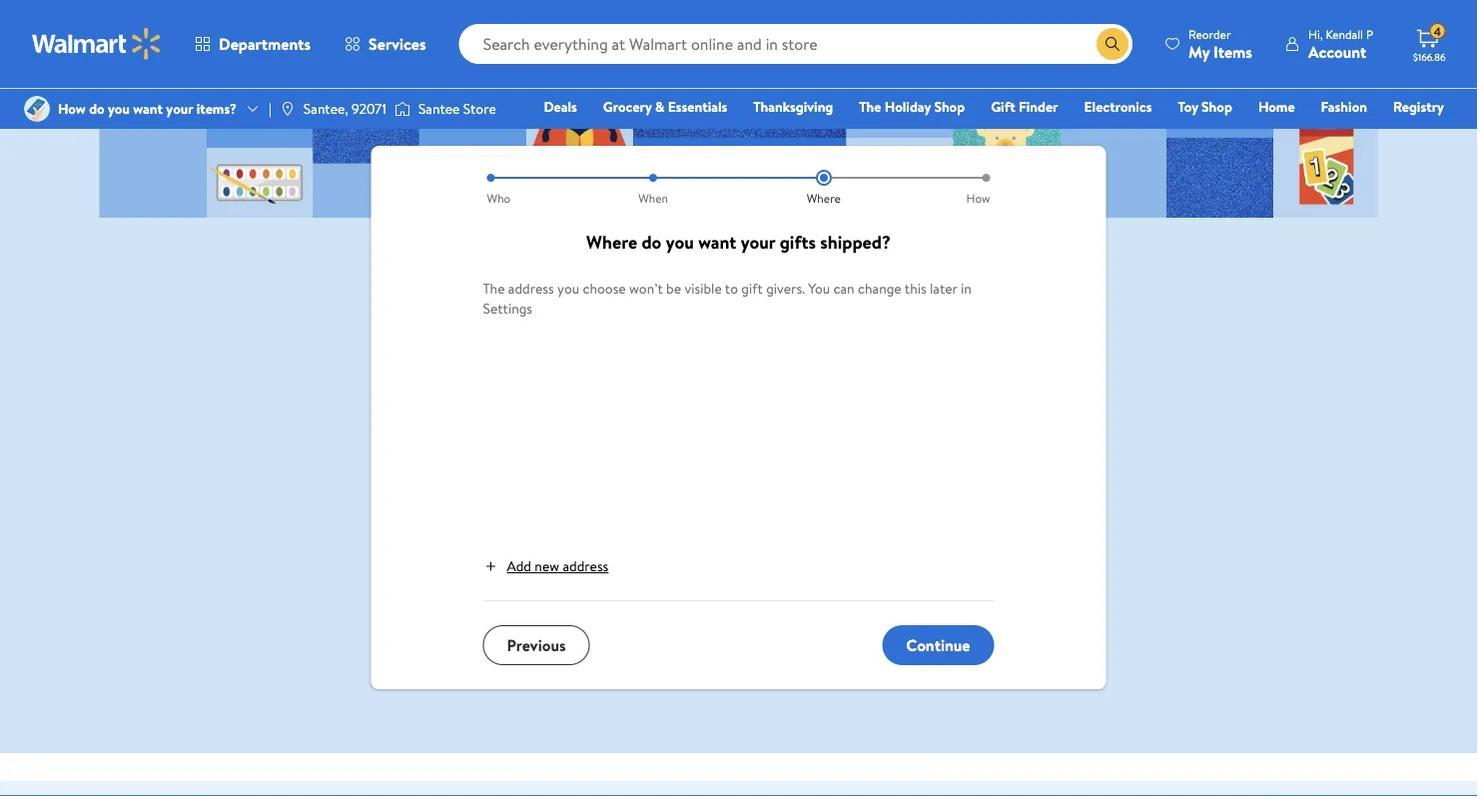 Task type: describe. For each thing, give the bounding box(es) containing it.
registry
[[1394, 97, 1445, 116]]

givers.
[[766, 279, 805, 298]]

92071
[[352, 99, 387, 118]]

store
[[463, 99, 496, 118]]

later
[[930, 279, 958, 298]]

previous button
[[483, 625, 590, 665]]

walmart image
[[32, 28, 162, 60]]

electronics link
[[1076, 96, 1161, 117]]

want for items?
[[133, 99, 163, 118]]

gifts
[[780, 230, 816, 255]]

new
[[535, 556, 560, 576]]

the for the holiday shop
[[859, 97, 882, 116]]

be
[[666, 279, 681, 298]]

change
[[858, 279, 902, 298]]

settings
[[483, 298, 533, 318]]

how list item
[[909, 170, 995, 206]]

who
[[487, 189, 511, 206]]

grocery & essentials
[[603, 97, 728, 116]]

search icon image
[[1105, 36, 1121, 52]]

address inside the address you choose won't be visible to gift givers. you can change this later in settings
[[508, 279, 554, 298]]

the holiday shop link
[[850, 96, 974, 117]]

gift
[[991, 97, 1016, 116]]

items?
[[197, 99, 237, 118]]

holiday
[[885, 97, 931, 116]]

visible
[[685, 279, 722, 298]]

 image for how do you want your items?
[[24, 96, 50, 122]]

grocery & essentials link
[[594, 96, 737, 117]]

santee, 92071
[[304, 99, 387, 118]]

your for gifts
[[741, 230, 776, 255]]

grocery
[[603, 97, 652, 116]]

registry link
[[1385, 96, 1454, 117]]

the for the address you choose won't be visible to gift givers. you can change this later in settings
[[483, 279, 505, 298]]

electronics
[[1085, 97, 1152, 116]]

hi,
[[1309, 25, 1323, 42]]

$166.86
[[1414, 50, 1446, 63]]

you for how
[[108, 99, 130, 118]]

essentials
[[668, 97, 728, 116]]

account
[[1309, 40, 1367, 62]]

gift finder link
[[982, 96, 1068, 117]]

can
[[834, 279, 855, 298]]

you for the
[[558, 279, 580, 298]]

shop inside the holiday shop link
[[935, 97, 965, 116]]

deals
[[544, 97, 577, 116]]

the address you choose won't be visible to gift givers. you can change this later in settings
[[483, 279, 972, 318]]

add
[[507, 556, 532, 576]]

you for where
[[666, 230, 694, 255]]

in
[[961, 279, 972, 298]]

1 vertical spatial address
[[563, 556, 609, 576]]

to
[[725, 279, 738, 298]]

where for where
[[807, 189, 841, 206]]

|
[[269, 99, 272, 118]]

thanksgiving link
[[745, 96, 843, 117]]

kendall
[[1326, 25, 1364, 42]]

walmart+ link
[[1376, 124, 1454, 145]]

the holiday shop
[[859, 97, 965, 116]]

add new address
[[507, 556, 609, 576]]

want for gifts
[[698, 230, 737, 255]]

home link
[[1250, 96, 1304, 117]]



Task type: locate. For each thing, give the bounding box(es) containing it.
debit
[[1325, 125, 1359, 144]]

thanksgiving
[[754, 97, 834, 116]]

address right the new
[[563, 556, 609, 576]]

1 horizontal spatial  image
[[280, 101, 296, 117]]

0 horizontal spatial want
[[133, 99, 163, 118]]

where list item
[[739, 170, 909, 206]]

0 vertical spatial the
[[859, 97, 882, 116]]

the inside the holiday shop link
[[859, 97, 882, 116]]

0 vertical spatial you
[[108, 99, 130, 118]]

2 shop from the left
[[1202, 97, 1233, 116]]

1 horizontal spatial your
[[741, 230, 776, 255]]

where for where do you want your gifts shipped?
[[587, 230, 638, 255]]

0 horizontal spatial where
[[587, 230, 638, 255]]

1 vertical spatial where
[[587, 230, 638, 255]]

you inside the address you choose won't be visible to gift givers. you can change this later in settings
[[558, 279, 580, 298]]

Walmart Site-Wide search field
[[459, 24, 1133, 64]]

home
[[1259, 97, 1295, 116]]

 image for santee, 92071
[[280, 101, 296, 117]]

the down who
[[483, 279, 505, 298]]

where do you want your gifts shipped?
[[587, 230, 891, 255]]

0 vertical spatial address
[[508, 279, 554, 298]]

 image for santee store
[[395, 99, 411, 119]]

1 horizontal spatial you
[[558, 279, 580, 298]]

want
[[133, 99, 163, 118], [698, 230, 737, 255]]

list
[[483, 170, 995, 206]]

1 vertical spatial you
[[666, 230, 694, 255]]

4
[[1434, 23, 1442, 40]]

shop right holiday
[[935, 97, 965, 116]]

1 horizontal spatial shop
[[1202, 97, 1233, 116]]

toy shop link
[[1169, 96, 1242, 117]]

want up visible
[[698, 230, 737, 255]]

p
[[1367, 25, 1374, 42]]

1 vertical spatial how
[[967, 189, 991, 206]]

0 vertical spatial want
[[133, 99, 163, 118]]

my
[[1189, 40, 1210, 62]]

0 vertical spatial your
[[166, 99, 193, 118]]

fashion
[[1321, 97, 1368, 116]]

your for items?
[[166, 99, 193, 118]]

shop
[[935, 97, 965, 116], [1202, 97, 1233, 116]]

0 horizontal spatial you
[[108, 99, 130, 118]]

1 vertical spatial do
[[642, 230, 662, 255]]

1 horizontal spatial where
[[807, 189, 841, 206]]

items
[[1214, 40, 1253, 62]]

shop inside toy shop link
[[1202, 97, 1233, 116]]

you up be
[[666, 230, 694, 255]]

how inside list item
[[967, 189, 991, 206]]

0 horizontal spatial how
[[58, 99, 86, 118]]

shop right toy at right top
[[1202, 97, 1233, 116]]

continue button
[[883, 625, 995, 665]]

1 vertical spatial the
[[483, 279, 505, 298]]

do
[[89, 99, 105, 118], [642, 230, 662, 255]]

where inside list item
[[807, 189, 841, 206]]

reorder my items
[[1189, 25, 1253, 62]]

santee
[[419, 99, 460, 118]]

where up gifts
[[807, 189, 841, 206]]

0 horizontal spatial address
[[508, 279, 554, 298]]

the
[[859, 97, 882, 116], [483, 279, 505, 298]]

reorder
[[1189, 25, 1231, 42]]

do for where
[[642, 230, 662, 255]]

how up in
[[967, 189, 991, 206]]

shipped?
[[821, 230, 891, 255]]

where up choose
[[587, 230, 638, 255]]

toy
[[1178, 97, 1199, 116]]

services button
[[328, 20, 443, 68]]

add new address button
[[483, 556, 609, 576]]

the left holiday
[[859, 97, 882, 116]]

your left items?
[[166, 99, 193, 118]]

where
[[807, 189, 841, 206], [587, 230, 638, 255]]

santee,
[[304, 99, 348, 118]]

address left choose
[[508, 279, 554, 298]]

how for how
[[967, 189, 991, 206]]

0 vertical spatial how
[[58, 99, 86, 118]]

continue
[[906, 634, 971, 656]]

hi, kendall p account
[[1309, 25, 1374, 62]]

 image down walmart image
[[24, 96, 50, 122]]

fashion link
[[1312, 96, 1377, 117]]

2 horizontal spatial you
[[666, 230, 694, 255]]

1 horizontal spatial the
[[859, 97, 882, 116]]

0 horizontal spatial shop
[[935, 97, 965, 116]]

 image
[[24, 96, 50, 122], [395, 99, 411, 119], [280, 101, 296, 117]]

how
[[58, 99, 86, 118], [967, 189, 991, 206]]

finder
[[1019, 97, 1059, 116]]

you
[[809, 279, 830, 298]]

deals link
[[535, 96, 586, 117]]

choose
[[583, 279, 626, 298]]

how down walmart image
[[58, 99, 86, 118]]

1 horizontal spatial do
[[642, 230, 662, 255]]

 image right 92071
[[395, 99, 411, 119]]

who list item
[[483, 170, 568, 206]]

 image right |
[[280, 101, 296, 117]]

when list item
[[568, 170, 739, 206]]

0 horizontal spatial your
[[166, 99, 193, 118]]

want left items?
[[133, 99, 163, 118]]

previous
[[507, 634, 566, 656]]

1 shop from the left
[[935, 97, 965, 116]]

address
[[508, 279, 554, 298], [563, 556, 609, 576]]

when
[[639, 189, 668, 206]]

you left choose
[[558, 279, 580, 298]]

departments button
[[178, 20, 328, 68]]

how for how do you want your items?
[[58, 99, 86, 118]]

0 vertical spatial where
[[807, 189, 841, 206]]

this
[[905, 279, 927, 298]]

list containing who
[[483, 170, 995, 206]]

services
[[369, 33, 426, 55]]

your
[[166, 99, 193, 118], [741, 230, 776, 255]]

how do you want your items?
[[58, 99, 237, 118]]

one debit link
[[1283, 124, 1368, 145]]

0 vertical spatial do
[[89, 99, 105, 118]]

0 horizontal spatial do
[[89, 99, 105, 118]]

&
[[655, 97, 665, 116]]

walmart+
[[1385, 125, 1445, 144]]

2 horizontal spatial  image
[[395, 99, 411, 119]]

the inside the address you choose won't be visible to gift givers. you can change this later in settings
[[483, 279, 505, 298]]

gift finder
[[991, 97, 1059, 116]]

Search search field
[[459, 24, 1133, 64]]

toy shop
[[1178, 97, 1233, 116]]

one
[[1292, 125, 1322, 144]]

registry one debit
[[1292, 97, 1445, 144]]

1 horizontal spatial address
[[563, 556, 609, 576]]

won't
[[629, 279, 663, 298]]

1 horizontal spatial how
[[967, 189, 991, 206]]

0 horizontal spatial  image
[[24, 96, 50, 122]]

santee store
[[419, 99, 496, 118]]

do down when
[[642, 230, 662, 255]]

1 horizontal spatial want
[[698, 230, 737, 255]]

gift
[[742, 279, 763, 298]]

departments
[[219, 33, 311, 55]]

do down walmart image
[[89, 99, 105, 118]]

you
[[108, 99, 130, 118], [666, 230, 694, 255], [558, 279, 580, 298]]

2 vertical spatial you
[[558, 279, 580, 298]]

you down walmart image
[[108, 99, 130, 118]]

do for how
[[89, 99, 105, 118]]

1 vertical spatial your
[[741, 230, 776, 255]]

1 vertical spatial want
[[698, 230, 737, 255]]

0 horizontal spatial the
[[483, 279, 505, 298]]

your left gifts
[[741, 230, 776, 255]]



Task type: vqa. For each thing, say whether or not it's contained in the screenshot.
Pharmacy,
no



